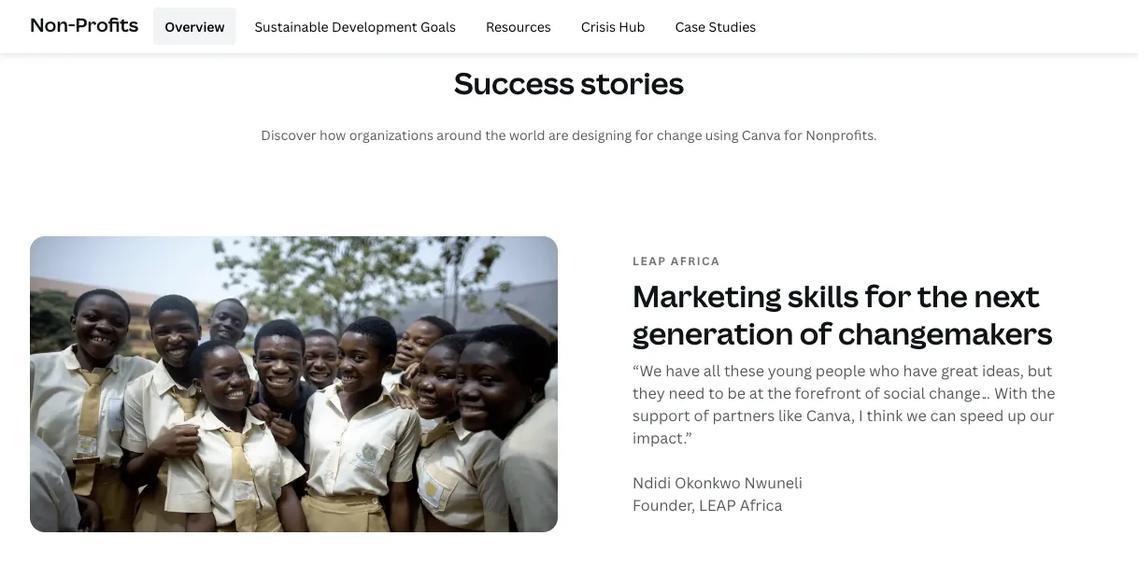 Task type: describe. For each thing, give the bounding box(es) containing it.
case
[[675, 17, 706, 35]]

next
[[974, 275, 1040, 316]]

case studies link
[[664, 7, 768, 45]]

nwuneli
[[745, 473, 803, 493]]

sustainable
[[255, 17, 329, 35]]

designing
[[572, 126, 632, 144]]

2 horizontal spatial of
[[865, 383, 880, 403]]

i
[[859, 405, 864, 425]]

crisis hub
[[581, 17, 645, 35]]

impact."
[[633, 428, 692, 448]]

the inside the leap africa marketing skills for the next generation of changemakers
[[918, 275, 968, 316]]

of inside the leap africa marketing skills for the next generation of changemakers
[[800, 313, 832, 353]]

to
[[709, 383, 724, 403]]

non-
[[30, 11, 75, 37]]

0 horizontal spatial for
[[635, 126, 654, 144]]

forefront
[[795, 383, 862, 403]]

africa inside the leap africa marketing skills for the next generation of changemakers
[[671, 253, 721, 269]]

how
[[320, 126, 346, 144]]

founder,
[[633, 495, 696, 515]]

okonkwo
[[675, 473, 741, 493]]

success
[[454, 63, 575, 103]]

overview
[[165, 17, 225, 35]]

be
[[728, 383, 746, 403]]

non-profits
[[30, 11, 139, 37]]

the left world
[[485, 126, 506, 144]]

all
[[704, 361, 721, 381]]

menu bar containing overview
[[146, 7, 768, 45]]

speed
[[960, 405, 1004, 425]]

social
[[884, 383, 926, 403]]

can
[[931, 405, 957, 425]]

sustainable development goals link
[[244, 7, 467, 45]]

our
[[1030, 405, 1055, 425]]

need
[[669, 383, 705, 403]]

2 vertical spatial of
[[694, 405, 709, 425]]

resources link
[[475, 7, 563, 45]]

studies
[[709, 17, 756, 35]]

development
[[332, 17, 417, 35]]

resources
[[486, 17, 551, 35]]

up
[[1008, 405, 1027, 425]]

for inside the leap africa marketing skills for the next generation of changemakers
[[865, 275, 912, 316]]

1 have from the left
[[666, 361, 700, 381]]

change
[[657, 126, 702, 144]]

1 horizontal spatial for
[[784, 126, 803, 144]]

partners
[[713, 405, 775, 425]]

the right 'at'
[[768, 383, 792, 403]]

skills
[[788, 275, 859, 316]]

the up the our
[[1032, 383, 1056, 403]]

they
[[633, 383, 665, 403]]



Task type: locate. For each thing, give the bounding box(es) containing it.
leap
[[633, 253, 667, 269], [699, 495, 736, 515]]

profits
[[75, 11, 139, 37]]

are
[[549, 126, 569, 144]]

changemakers
[[839, 313, 1053, 353]]

1 horizontal spatial leap
[[699, 495, 736, 515]]

canva
[[742, 126, 781, 144]]

organizations
[[349, 126, 434, 144]]

0 vertical spatial of
[[800, 313, 832, 353]]

the
[[485, 126, 506, 144], [918, 275, 968, 316], [768, 383, 792, 403], [1032, 383, 1056, 403]]

for
[[635, 126, 654, 144], [784, 126, 803, 144], [865, 275, 912, 316]]

for right canva
[[784, 126, 803, 144]]

change…
[[929, 383, 991, 403]]

of down the who
[[865, 383, 880, 403]]

people
[[816, 361, 866, 381]]

1 horizontal spatial africa
[[740, 495, 783, 515]]

using
[[706, 126, 739, 144]]

these
[[724, 361, 765, 381]]

leap africa image
[[30, 237, 558, 533]]

hub
[[619, 17, 645, 35]]

for right skills
[[865, 275, 912, 316]]

young
[[768, 361, 812, 381]]

sustainable development goals
[[255, 17, 456, 35]]

canva,
[[806, 405, 855, 425]]

leap inside ndidi okonkwo nwuneli founder, leap africa
[[699, 495, 736, 515]]

around
[[437, 126, 482, 144]]

with
[[995, 383, 1028, 403]]

0 horizontal spatial leap
[[633, 253, 667, 269]]

at
[[750, 383, 764, 403]]

of up the people
[[800, 313, 832, 353]]

ideas,
[[983, 361, 1024, 381]]

crisis hub link
[[570, 7, 657, 45]]

world
[[510, 126, 546, 144]]

africa inside ndidi okonkwo nwuneli founder, leap africa
[[740, 495, 783, 515]]

1 vertical spatial of
[[865, 383, 880, 403]]

leap inside the leap africa marketing skills for the next generation of changemakers
[[633, 253, 667, 269]]

2 have from the left
[[904, 361, 938, 381]]

"we have all these young people who have great ideas, but they need to be at the forefront of social change… with the support of partners like canva, i think we can speed up our impact."
[[633, 361, 1056, 448]]

support
[[633, 405, 691, 425]]

have up need
[[666, 361, 700, 381]]

the left next
[[918, 275, 968, 316]]

africa
[[671, 253, 721, 269], [740, 495, 783, 515]]

0 horizontal spatial have
[[666, 361, 700, 381]]

think
[[867, 405, 903, 425]]

"we
[[633, 361, 662, 381]]

of
[[800, 313, 832, 353], [865, 383, 880, 403], [694, 405, 709, 425]]

success stories
[[454, 63, 684, 103]]

discover
[[261, 126, 317, 144]]

menu bar
[[146, 7, 768, 45]]

1 vertical spatial leap
[[699, 495, 736, 515]]

nonprofits.
[[806, 126, 878, 144]]

2 horizontal spatial for
[[865, 275, 912, 316]]

africa up marketing
[[671, 253, 721, 269]]

africa down the nwuneli
[[740, 495, 783, 515]]

0 vertical spatial africa
[[671, 253, 721, 269]]

1 horizontal spatial have
[[904, 361, 938, 381]]

leap down okonkwo
[[699, 495, 736, 515]]

great
[[942, 361, 979, 381]]

for left "change"
[[635, 126, 654, 144]]

marketing
[[633, 275, 782, 316]]

0 horizontal spatial of
[[694, 405, 709, 425]]

case studies
[[675, 17, 756, 35]]

stories
[[581, 63, 684, 103]]

ndidi
[[633, 473, 671, 493]]

0 vertical spatial leap
[[633, 253, 667, 269]]

leap africa marketing skills for the next generation of changemakers
[[633, 253, 1053, 353]]

but
[[1028, 361, 1053, 381]]

who
[[870, 361, 900, 381]]

discover how organizations around the world are designing for change using canva for nonprofits.
[[261, 126, 878, 144]]

generation
[[633, 313, 794, 353]]

1 vertical spatial africa
[[740, 495, 783, 515]]

0 horizontal spatial africa
[[671, 253, 721, 269]]

goals
[[421, 17, 456, 35]]

overview link
[[153, 7, 236, 45]]

have up the social
[[904, 361, 938, 381]]

leap up marketing
[[633, 253, 667, 269]]

of down need
[[694, 405, 709, 425]]

1 horizontal spatial of
[[800, 313, 832, 353]]

have
[[666, 361, 700, 381], [904, 361, 938, 381]]

ndidi okonkwo nwuneli founder, leap africa
[[633, 473, 803, 515]]

crisis
[[581, 17, 616, 35]]

like
[[779, 405, 803, 425]]

we
[[907, 405, 927, 425]]



Task type: vqa. For each thing, say whether or not it's contained in the screenshot.
up
yes



